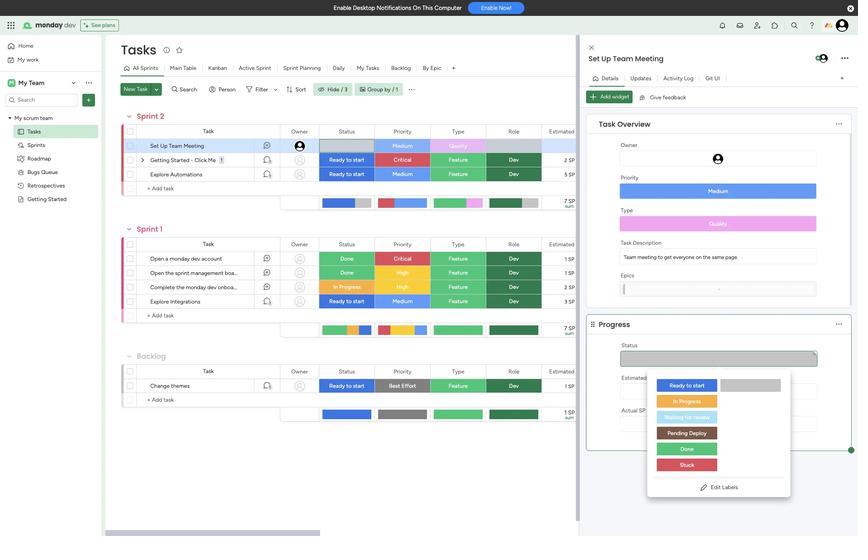 Task type: describe. For each thing, give the bounding box(es) containing it.
git ui button
[[700, 72, 726, 85]]

start for explore automations
[[353, 171, 365, 178]]

0 vertical spatial maria williams image
[[836, 19, 849, 32]]

best
[[389, 383, 400, 390]]

my work
[[18, 56, 39, 63]]

1 estimated sp field from the top
[[548, 128, 585, 136]]

1 button for explore automations
[[254, 168, 280, 182]]

same
[[712, 255, 725, 261]]

3 sp
[[565, 299, 575, 305]]

5
[[565, 172, 568, 178]]

dapulse drag 2 image
[[581, 277, 584, 286]]

waiting for review option
[[657, 411, 718, 424]]

enable for enable desktop notifications on this computer
[[334, 4, 352, 12]]

search everything image
[[791, 21, 799, 29]]

work
[[27, 56, 39, 63]]

hide / 3
[[328, 86, 348, 93]]

start for getting started - click me
[[353, 157, 365, 164]]

ready to start for explore automations
[[330, 171, 365, 178]]

main
[[170, 65, 182, 72]]

main table
[[170, 65, 197, 72]]

1 7 from the top
[[565, 198, 568, 205]]

status for first status field
[[339, 128, 355, 135]]

backlog button
[[385, 62, 417, 75]]

monday for open
[[170, 256, 190, 263]]

1 vertical spatial progress
[[599, 320, 631, 330]]

getting started - click me
[[150, 157, 216, 164]]

complete
[[150, 285, 175, 291]]

my work button
[[5, 54, 86, 66]]

1 inside field
[[160, 224, 163, 234]]

3 feature from the top
[[449, 256, 468, 263]]

Sprint 1 field
[[135, 224, 165, 235]]

all sprints button
[[121, 62, 164, 75]]

1 vertical spatial set
[[150, 143, 159, 150]]

started for getting started - click me
[[171, 157, 190, 164]]

0 vertical spatial monday
[[35, 21, 63, 30]]

workspace image
[[8, 79, 16, 87]]

1 status field from the top
[[337, 128, 357, 136]]

on
[[413, 4, 421, 12]]

add widget button
[[587, 91, 633, 103]]

5 sp
[[565, 172, 575, 178]]

0 horizontal spatial dev
[[64, 21, 76, 30]]

explore integrations
[[150, 299, 200, 306]]

priority for second priority field from the top
[[394, 241, 412, 248]]

notifications image
[[719, 21, 727, 29]]

main table button
[[164, 62, 203, 75]]

everyone
[[674, 255, 695, 261]]

dev for open
[[191, 256, 200, 263]]

deploy
[[690, 431, 707, 437]]

apps image
[[772, 21, 780, 29]]

sprint planning
[[283, 65, 321, 72]]

integrations
[[170, 299, 200, 306]]

activity
[[664, 75, 683, 82]]

2 7 sp sum from the top
[[565, 325, 576, 337]]

start for explore integrations
[[353, 298, 365, 305]]

status for 2nd status field from the bottom of the page
[[339, 241, 355, 248]]

sprint inside 'button'
[[256, 65, 271, 72]]

1 owner field from the top
[[289, 128, 310, 136]]

the for feature
[[166, 270, 174, 277]]

team up getting started - click me on the top of page
[[169, 143, 182, 150]]

1 sum from the top
[[566, 204, 574, 209]]

2 dev from the top
[[509, 171, 519, 178]]

1 / from the left
[[341, 86, 343, 93]]

new
[[124, 86, 135, 93]]

1 7 sp sum from the top
[[565, 198, 576, 209]]

1 button for change themes
[[254, 379, 280, 394]]

effort
[[402, 383, 416, 390]]

role for second role field from the bottom
[[509, 241, 520, 248]]

2 more dots image from the top
[[837, 322, 842, 328]]

0 horizontal spatial progress
[[339, 284, 361, 291]]

actual sp
[[622, 408, 646, 415]]

sprint for sprint 1
[[137, 224, 158, 234]]

2 / from the left
[[392, 86, 395, 93]]

management
[[191, 270, 224, 277]]

activity log
[[664, 75, 694, 82]]

team left meeting
[[624, 255, 637, 261]]

team inside workspace selection element
[[29, 79, 44, 87]]

7 feature from the top
[[449, 383, 468, 390]]

estimated for first estimated sp field
[[550, 128, 575, 135]]

2 role field from the top
[[507, 241, 522, 249]]

select product image
[[7, 21, 15, 29]]

kanban
[[209, 65, 227, 72]]

menu image
[[408, 86, 416, 94]]

explore automations
[[150, 172, 203, 178]]

2 inside sprint 2 field
[[160, 111, 164, 121]]

the for in progress
[[176, 285, 185, 291]]

Sprint 2 field
[[135, 111, 166, 122]]

retrospectives
[[27, 182, 65, 189]]

2 horizontal spatial the
[[703, 255, 711, 261]]

1 vertical spatial options image
[[85, 96, 93, 104]]

1 horizontal spatial tasks
[[121, 41, 156, 59]]

tasks inside list box
[[27, 128, 41, 135]]

all
[[133, 65, 139, 72]]

table
[[183, 65, 197, 72]]

done for high
[[341, 270, 354, 277]]

themes
[[171, 383, 190, 390]]

active
[[239, 65, 255, 72]]

home
[[18, 43, 34, 49]]

2 estimated sp field from the top
[[548, 241, 585, 249]]

my tasks button
[[351, 62, 385, 75]]

1 type field from the top
[[450, 128, 467, 136]]

workspace options image
[[85, 79, 93, 87]]

0 horizontal spatial quality
[[450, 143, 468, 150]]

sprint 2
[[137, 111, 164, 121]]

estimated for 2nd estimated sp field from the top
[[550, 241, 575, 248]]

group by / 1
[[368, 86, 398, 93]]

plans
[[102, 22, 115, 29]]

open the sprint management board
[[150, 270, 240, 277]]

epics
[[621, 273, 635, 279]]

in progress inside option
[[674, 399, 701, 405]]

in progress option
[[657, 396, 718, 408]]

queue
[[41, 169, 58, 176]]

role for 1st role field from the bottom
[[509, 369, 520, 375]]

1 vertical spatial 2
[[565, 157, 568, 163]]

overview
[[618, 119, 651, 129]]

add widget
[[601, 94, 630, 100]]

git ui
[[706, 75, 720, 82]]

1 button for explore integrations
[[254, 295, 280, 309]]

1 vertical spatial maria williams image
[[819, 53, 829, 64]]

edit labels button
[[654, 482, 785, 495]]

0 vertical spatial done
[[341, 256, 354, 263]]

by
[[423, 65, 429, 72]]

1 dev from the top
[[509, 157, 519, 164]]

enable now!
[[482, 5, 512, 11]]

set inside field
[[589, 54, 600, 64]]

team meeting to get everyone on the same page.
[[624, 255, 739, 261]]

Search in workspace field
[[17, 96, 66, 105]]

estimated for first estimated sp field from the bottom
[[550, 369, 575, 375]]

kanban button
[[203, 62, 233, 75]]

6 feature from the top
[[449, 298, 468, 305]]

arrow down image
[[271, 85, 281, 94]]

ui
[[715, 75, 720, 82]]

complete the monday dev onboarding flow
[[150, 285, 259, 291]]

my team
[[18, 79, 44, 87]]

1 more dots image from the top
[[837, 121, 842, 127]]

my for my team
[[18, 79, 27, 87]]

updates button
[[625, 72, 658, 85]]

active sprint
[[239, 65, 271, 72]]

scrum
[[23, 115, 39, 122]]

getting for getting started - click me
[[150, 157, 170, 164]]

click
[[195, 157, 207, 164]]

my tasks
[[357, 65, 380, 72]]

ready to start for getting started - click me
[[330, 157, 365, 164]]

group
[[368, 86, 383, 93]]

2 sum from the top
[[566, 331, 574, 337]]

edit labels
[[711, 485, 739, 491]]

description
[[633, 240, 662, 247]]

add view image
[[452, 65, 456, 71]]

done for in progress
[[681, 446, 694, 453]]

role for third role field from the bottom of the page
[[509, 128, 520, 135]]

0 horizontal spatial meeting
[[184, 143, 204, 150]]

by epic button
[[417, 62, 448, 75]]

review
[[694, 415, 710, 421]]

see plans button
[[81, 19, 119, 31]]

my for my work
[[18, 56, 25, 63]]

started for getting started
[[48, 196, 67, 203]]

planning
[[300, 65, 321, 72]]

getting started
[[27, 196, 67, 203]]

flow
[[248, 285, 259, 291]]

0 horizontal spatial 3
[[345, 86, 348, 93]]

0 vertical spatial -
[[191, 157, 193, 164]]

type field for backlog
[[450, 368, 467, 377]]

onboarding
[[218, 285, 247, 291]]

in inside option
[[674, 399, 678, 405]]

sprint for sprint 2
[[137, 111, 158, 121]]

ready to start option
[[657, 380, 718, 392]]

start inside ready to start option
[[694, 383, 705, 390]]

0 horizontal spatial in progress
[[333, 284, 361, 291]]

1 vertical spatial quality
[[710, 221, 728, 228]]

4 feature from the top
[[449, 270, 468, 277]]

ready to start for explore integrations
[[330, 298, 365, 305]]

5 dev from the top
[[509, 284, 519, 291]]

status for 3rd status field
[[339, 369, 355, 375]]

1 high from the top
[[397, 270, 409, 277]]

task description
[[621, 240, 662, 247]]

Search field
[[178, 84, 202, 95]]

task overview
[[599, 119, 651, 129]]

invite members image
[[754, 21, 762, 29]]

2 vertical spatial 2
[[565, 285, 568, 291]]

for
[[685, 415, 692, 421]]

1 horizontal spatial options image
[[842, 53, 849, 64]]

0 vertical spatial option
[[0, 111, 101, 113]]

0 vertical spatial in
[[333, 284, 338, 291]]

actual
[[622, 408, 638, 415]]

ready for explore integrations
[[330, 298, 345, 305]]



Task type: vqa. For each thing, say whether or not it's contained in the screenshot.
Later
no



Task type: locate. For each thing, give the bounding box(es) containing it.
meeting inside field
[[636, 54, 664, 64]]

options image up add view image on the right top of the page
[[842, 53, 849, 64]]

options image down workspace options image
[[85, 96, 93, 104]]

0 horizontal spatial up
[[160, 143, 168, 150]]

on
[[696, 255, 702, 261]]

explore for explore integrations
[[150, 299, 169, 306]]

epic
[[431, 65, 442, 72]]

monday down open the sprint management board
[[186, 285, 206, 291]]

explore
[[150, 172, 169, 178], [150, 299, 169, 306]]

dapulse close image
[[848, 5, 855, 13]]

dev left see
[[64, 21, 76, 30]]

1 vertical spatial + add task text field
[[141, 396, 277, 405]]

open
[[150, 256, 164, 263], [150, 270, 164, 277]]

sprint planning button
[[277, 62, 327, 75]]

sort button
[[283, 83, 311, 96]]

1 vertical spatial -
[[719, 287, 721, 292]]

enable left now! at top
[[482, 5, 498, 11]]

tasks inside button
[[366, 65, 380, 72]]

meeting up click
[[184, 143, 204, 150]]

angle down image
[[155, 87, 159, 93]]

ready for getting started - click me
[[330, 157, 345, 164]]

enable left the desktop
[[334, 4, 352, 12]]

7 sp sum
[[565, 198, 576, 209], [565, 325, 576, 337]]

quality
[[450, 143, 468, 150], [710, 221, 728, 228]]

the left sprint
[[166, 270, 174, 277]]

1 horizontal spatial dev
[[191, 256, 200, 263]]

my right caret down icon
[[14, 115, 22, 122]]

Status field
[[337, 128, 357, 136], [337, 241, 357, 249], [337, 368, 357, 377]]

my right daily
[[357, 65, 365, 72]]

- left click
[[191, 157, 193, 164]]

open for open a monday dev account
[[150, 256, 164, 263]]

dev up open the sprint management board
[[191, 256, 200, 263]]

0 vertical spatial meeting
[[636, 54, 664, 64]]

1 horizontal spatial the
[[176, 285, 185, 291]]

pending
[[668, 431, 688, 437]]

ready to start inside option
[[670, 383, 705, 390]]

1 vertical spatial started
[[48, 196, 67, 203]]

open a monday dev account
[[150, 256, 222, 263]]

explore down complete
[[150, 299, 169, 306]]

priority for first priority field from the bottom of the page
[[394, 369, 412, 375]]

person button
[[206, 83, 241, 96]]

1 vertical spatial estimated sp field
[[548, 241, 585, 249]]

active sprint button
[[233, 62, 277, 75]]

options image
[[842, 53, 849, 64], [85, 96, 93, 104]]

1 horizontal spatial in
[[674, 399, 678, 405]]

desktop
[[353, 4, 375, 12]]

Priority field
[[392, 128, 414, 136], [392, 241, 414, 249], [392, 368, 414, 377]]

0 vertical spatial critical
[[394, 157, 412, 164]]

type field for sprint 1
[[450, 241, 467, 249]]

3 priority field from the top
[[392, 368, 414, 377]]

getting for getting started
[[27, 196, 47, 203]]

started inside list box
[[48, 196, 67, 203]]

1 horizontal spatial started
[[171, 157, 190, 164]]

set up team meeting inside field
[[589, 54, 664, 64]]

1 vertical spatial list box
[[648, 373, 791, 478]]

dev down management
[[208, 285, 217, 291]]

1 vertical spatial 1 sp
[[565, 270, 575, 276]]

home button
[[5, 40, 86, 53]]

backlog inside field
[[137, 352, 166, 362]]

/ right by
[[392, 86, 395, 93]]

best effort
[[389, 383, 416, 390]]

up up getting started - click me on the top of page
[[160, 143, 168, 150]]

set up team meeting up updates
[[589, 54, 664, 64]]

+ Add task text field
[[141, 184, 277, 194], [141, 396, 277, 405]]

sp inside 1 sp sum
[[569, 410, 575, 417]]

0 vertical spatial role field
[[507, 128, 522, 136]]

board
[[225, 270, 240, 277]]

1 vertical spatial 3
[[565, 299, 568, 305]]

1 vertical spatial 7 sp sum
[[565, 325, 576, 337]]

progress inside option
[[680, 399, 701, 405]]

3 estimated sp field from the top
[[548, 368, 585, 377]]

0 vertical spatial up
[[602, 54, 612, 64]]

workspace selection element
[[8, 78, 46, 88]]

2 priority field from the top
[[392, 241, 414, 249]]

-
[[191, 157, 193, 164], [719, 287, 721, 292]]

sprints inside list box
[[27, 142, 45, 149]]

set up team meeting
[[589, 54, 664, 64], [150, 143, 204, 150]]

Estimated SP field
[[548, 128, 585, 136], [548, 241, 585, 249], [548, 368, 585, 377]]

backlog up the menu icon
[[391, 65, 411, 72]]

1 feature from the top
[[449, 157, 468, 164]]

details
[[602, 75, 619, 82]]

roadmap
[[27, 155, 51, 162]]

maria williams image
[[836, 19, 849, 32], [819, 53, 829, 64]]

my
[[18, 56, 25, 63], [357, 65, 365, 72], [18, 79, 27, 87], [14, 115, 22, 122]]

medium
[[393, 143, 413, 150], [393, 171, 413, 178], [709, 188, 729, 195], [393, 298, 413, 305]]

m
[[9, 79, 14, 86]]

0 vertical spatial set up team meeting
[[589, 54, 664, 64]]

0 vertical spatial priority field
[[392, 128, 414, 136]]

sprint
[[256, 65, 271, 72], [283, 65, 298, 72], [137, 111, 158, 121], [137, 224, 158, 234]]

0 vertical spatial type field
[[450, 128, 467, 136]]

priority
[[394, 128, 412, 135], [621, 175, 639, 181], [394, 241, 412, 248], [394, 369, 412, 375]]

0 vertical spatial estimated sp field
[[548, 128, 585, 136]]

task inside button
[[137, 86, 148, 93]]

1 inside 1 sp sum
[[565, 410, 567, 417]]

help image
[[809, 21, 817, 29]]

0 vertical spatial 3
[[345, 86, 348, 93]]

estimated
[[550, 128, 575, 135], [550, 241, 575, 248], [550, 369, 575, 375], [622, 375, 647, 382]]

dev for complete
[[208, 285, 217, 291]]

2 7 from the top
[[565, 325, 568, 332]]

give feedback button
[[636, 91, 690, 104]]

meeting up updates
[[636, 54, 664, 64]]

1 vertical spatial status field
[[337, 241, 357, 249]]

0 vertical spatial list box
[[0, 110, 101, 314]]

1 horizontal spatial backlog
[[391, 65, 411, 72]]

0 vertical spatial set
[[589, 54, 600, 64]]

my for my scrum team
[[14, 115, 22, 122]]

3 role from the top
[[509, 369, 520, 375]]

notifications
[[377, 4, 412, 12]]

updates
[[631, 75, 652, 82]]

v2 search image
[[172, 85, 178, 94]]

1 horizontal spatial meeting
[[636, 54, 664, 64]]

change themes
[[150, 383, 190, 390]]

explore for explore automations
[[150, 172, 169, 178]]

monday right a
[[170, 256, 190, 263]]

my right "workspace" image at left top
[[18, 79, 27, 87]]

1 vertical spatial 2 sp
[[565, 285, 575, 291]]

details button
[[590, 72, 625, 85]]

feedback
[[663, 94, 686, 101]]

stuck option
[[657, 459, 718, 472]]

pending deploy
[[668, 431, 707, 437]]

pending deploy option
[[657, 427, 718, 440]]

new task
[[124, 86, 148, 93]]

2 explore from the top
[[150, 299, 169, 306]]

give feedback
[[651, 94, 686, 101]]

6 dev from the top
[[509, 298, 519, 305]]

set down close image
[[589, 54, 600, 64]]

0 vertical spatial 7 sp sum
[[565, 198, 576, 209]]

2 vertical spatial owner field
[[289, 368, 310, 377]]

+ Add task text field
[[141, 312, 277, 321]]

0 vertical spatial 2
[[160, 111, 164, 121]]

in
[[333, 284, 338, 291], [674, 399, 678, 405]]

Tasks field
[[119, 41, 158, 59]]

list box containing ready to start
[[648, 373, 791, 478]]

me
[[208, 157, 216, 164]]

priority for 3rd priority field from the bottom
[[394, 128, 412, 135]]

close image
[[590, 45, 595, 51]]

1 role field from the top
[[507, 128, 522, 136]]

- down same
[[719, 287, 721, 292]]

account
[[202, 256, 222, 263]]

Backlog field
[[135, 352, 168, 362]]

1 sp sum
[[565, 410, 575, 421]]

1 vertical spatial option
[[721, 380, 782, 392]]

set down sprint 2 field
[[150, 143, 159, 150]]

backlog for backlog button at the left top of the page
[[391, 65, 411, 72]]

1 priority field from the top
[[392, 128, 414, 136]]

2 1 sp from the top
[[565, 270, 575, 276]]

edit
[[711, 485, 721, 491]]

3 sum from the top
[[566, 415, 574, 421]]

1 1 sp from the top
[[565, 256, 575, 262]]

1 vertical spatial meeting
[[184, 143, 204, 150]]

4 dev from the top
[[509, 270, 519, 277]]

enable inside button
[[482, 5, 498, 11]]

sprints up roadmap
[[27, 142, 45, 149]]

monday for complete
[[186, 285, 206, 291]]

inbox image
[[737, 21, 745, 29]]

0 horizontal spatial /
[[341, 86, 343, 93]]

monday dev
[[35, 21, 76, 30]]

option
[[0, 111, 101, 113], [721, 380, 782, 392]]

1 role from the top
[[509, 128, 520, 135]]

0 horizontal spatial backlog
[[137, 352, 166, 362]]

1 vertical spatial role
[[509, 241, 520, 248]]

started down the retrospectives
[[48, 196, 67, 203]]

0 vertical spatial sprints
[[140, 65, 158, 72]]

start
[[353, 157, 365, 164], [353, 171, 365, 178], [353, 298, 365, 305], [694, 383, 705, 390], [353, 383, 365, 390]]

0 horizontal spatial sprints
[[27, 142, 45, 149]]

owner field for sprint 1
[[289, 241, 310, 249]]

1 vertical spatial owner field
[[289, 241, 310, 249]]

2 + add task text field from the top
[[141, 396, 277, 405]]

backlog up 'change'
[[137, 352, 166, 362]]

1 open from the top
[[150, 256, 164, 263]]

team inside set up team meeting field
[[613, 54, 634, 64]]

task
[[137, 86, 148, 93], [599, 119, 616, 129], [203, 128, 214, 135], [621, 240, 632, 247], [203, 241, 214, 248], [203, 368, 214, 375]]

1 vertical spatial in progress
[[674, 399, 701, 405]]

0 vertical spatial started
[[171, 157, 190, 164]]

a
[[166, 256, 168, 263]]

2 feature from the top
[[449, 171, 468, 178]]

1 vertical spatial in
[[674, 399, 678, 405]]

up
[[602, 54, 612, 64], [160, 143, 168, 150]]

2 horizontal spatial dev
[[208, 285, 217, 291]]

ready
[[330, 157, 345, 164], [330, 171, 345, 178], [330, 298, 345, 305], [670, 383, 686, 390], [330, 383, 345, 390]]

ready to start
[[330, 157, 365, 164], [330, 171, 365, 178], [330, 298, 365, 305], [670, 383, 705, 390], [330, 383, 365, 390]]

0 horizontal spatial enable
[[334, 4, 352, 12]]

enable now! button
[[468, 2, 525, 14]]

public board image
[[17, 128, 25, 135]]

1 horizontal spatial up
[[602, 54, 612, 64]]

sprints
[[140, 65, 158, 72], [27, 142, 45, 149]]

getting
[[150, 157, 170, 164], [27, 196, 47, 203]]

filter
[[256, 86, 268, 93]]

Owner field
[[289, 128, 310, 136], [289, 241, 310, 249], [289, 368, 310, 377]]

started
[[171, 157, 190, 164], [48, 196, 67, 203]]

7 down 3 sp
[[565, 325, 568, 332]]

list box
[[0, 110, 101, 314], [648, 373, 791, 478]]

0 horizontal spatial getting
[[27, 196, 47, 203]]

0 vertical spatial status field
[[337, 128, 357, 136]]

1 vertical spatial priority field
[[392, 241, 414, 249]]

up up "details" button
[[602, 54, 612, 64]]

to inside ready to start option
[[687, 383, 692, 390]]

up inside field
[[602, 54, 612, 64]]

the down sprint
[[176, 285, 185, 291]]

owner for 3rd owner field from the bottom
[[291, 128, 308, 135]]

enable for enable now!
[[482, 5, 498, 11]]

monday up home button
[[35, 21, 63, 30]]

2 vertical spatial priority field
[[392, 368, 414, 377]]

3 dev from the top
[[509, 256, 519, 263]]

1 vertical spatial critical
[[394, 256, 412, 263]]

1 horizontal spatial 3
[[565, 299, 568, 305]]

0 vertical spatial open
[[150, 256, 164, 263]]

owner
[[291, 128, 308, 135], [621, 142, 638, 149], [291, 241, 308, 248], [291, 369, 308, 375]]

1 horizontal spatial maria williams image
[[836, 19, 849, 32]]

7 down 5
[[565, 198, 568, 205]]

1 vertical spatial high
[[397, 284, 409, 291]]

2 2 sp from the top
[[565, 285, 575, 291]]

tasks right public board icon
[[27, 128, 41, 135]]

my inside "button"
[[18, 56, 25, 63]]

filter button
[[243, 83, 281, 96]]

1 horizontal spatial progress
[[599, 320, 631, 330]]

new task button
[[121, 83, 151, 96]]

daily
[[333, 65, 345, 72]]

1 horizontal spatial option
[[721, 380, 782, 392]]

by epic
[[423, 65, 442, 72]]

caret down image
[[8, 115, 12, 121]]

tasks up group
[[366, 65, 380, 72]]

getting right public board image
[[27, 196, 47, 203]]

1 horizontal spatial enable
[[482, 5, 498, 11]]

1 horizontal spatial in progress
[[674, 399, 701, 405]]

tasks
[[121, 41, 156, 59], [366, 65, 380, 72], [27, 128, 41, 135]]

0 vertical spatial backlog
[[391, 65, 411, 72]]

2 status field from the top
[[337, 241, 357, 249]]

0 vertical spatial + add task text field
[[141, 184, 277, 194]]

ready inside ready to start option
[[670, 383, 686, 390]]

1 vertical spatial tasks
[[366, 65, 380, 72]]

7 sp sum left dapulse drag handle 3 "image"
[[565, 325, 576, 337]]

2 sp left dapulse drag 2 image
[[565, 285, 575, 291]]

0 vertical spatial more dots image
[[837, 121, 842, 127]]

0 vertical spatial options image
[[842, 53, 849, 64]]

sum inside 1 sp sum
[[566, 415, 574, 421]]

status
[[339, 128, 355, 135], [339, 241, 355, 248], [622, 343, 638, 349], [339, 369, 355, 375]]

bugs queue
[[27, 169, 58, 176]]

the right "on"
[[703, 255, 711, 261]]

2 vertical spatial role
[[509, 369, 520, 375]]

2 vertical spatial monday
[[186, 285, 206, 291]]

sprints inside all sprints 'button'
[[140, 65, 158, 72]]

Role field
[[507, 128, 522, 136], [507, 241, 522, 249], [507, 368, 522, 377]]

dapulse drag handle 3 image
[[592, 322, 595, 328]]

computer
[[435, 4, 462, 12]]

1 vertical spatial getting
[[27, 196, 47, 203]]

public board image
[[17, 196, 25, 203]]

1 2 sp from the top
[[565, 157, 575, 163]]

backlog inside button
[[391, 65, 411, 72]]

0 horizontal spatial set up team meeting
[[150, 143, 204, 150]]

getting inside list box
[[27, 196, 47, 203]]

/ right hide
[[341, 86, 343, 93]]

see plans
[[91, 22, 115, 29]]

1 vertical spatial sprints
[[27, 142, 45, 149]]

2 type field from the top
[[450, 241, 467, 249]]

sprint 1
[[137, 224, 163, 234]]

hide
[[328, 86, 340, 93]]

open left a
[[150, 256, 164, 263]]

2 vertical spatial sum
[[566, 415, 574, 421]]

owner field for backlog
[[289, 368, 310, 377]]

2 horizontal spatial progress
[[680, 399, 701, 405]]

3
[[345, 86, 348, 93], [565, 299, 568, 305]]

3 owner field from the top
[[289, 368, 310, 377]]

0 horizontal spatial tasks
[[27, 128, 41, 135]]

2 vertical spatial status field
[[337, 368, 357, 377]]

more dots image
[[837, 121, 842, 127], [837, 322, 842, 328]]

set up team meeting up getting started - click me on the top of page
[[150, 143, 204, 150]]

git
[[706, 75, 714, 82]]

show board description image
[[162, 46, 172, 54]]

sprints right all on the top
[[140, 65, 158, 72]]

sprint for sprint planning
[[283, 65, 298, 72]]

my for my tasks
[[357, 65, 365, 72]]

open up complete
[[150, 270, 164, 277]]

add to favorites image
[[176, 46, 184, 54]]

1 explore from the top
[[150, 172, 169, 178]]

1 vertical spatial more dots image
[[837, 322, 842, 328]]

3 role field from the top
[[507, 368, 522, 377]]

getting up explore automations
[[150, 157, 170, 164]]

2 high from the top
[[397, 284, 409, 291]]

done option
[[657, 443, 718, 456]]

started up explore automations
[[171, 157, 190, 164]]

explore left "automations"
[[150, 172, 169, 178]]

critical
[[394, 157, 412, 164], [394, 256, 412, 263]]

7 sp sum down 5 sp
[[565, 198, 576, 209]]

+ add task text field down "automations"
[[141, 184, 277, 194]]

ready for explore automations
[[330, 171, 345, 178]]

my inside workspace selection element
[[18, 79, 27, 87]]

1 + add task text field from the top
[[141, 184, 277, 194]]

1 critical from the top
[[394, 157, 412, 164]]

owner for owner field associated with backlog
[[291, 369, 308, 375]]

+ add task text field down themes
[[141, 396, 277, 405]]

2 vertical spatial 1 sp
[[565, 384, 575, 390]]

0 vertical spatial role
[[509, 128, 520, 135]]

tasks up all on the top
[[121, 41, 156, 59]]

Set Up Team Meeting field
[[587, 54, 815, 64]]

2 critical from the top
[[394, 256, 412, 263]]

0 vertical spatial explore
[[150, 172, 169, 178]]

done inside option
[[681, 446, 694, 453]]

my inside list box
[[14, 115, 22, 122]]

Type field
[[450, 128, 467, 136], [450, 241, 467, 249], [450, 368, 467, 377]]

5 feature from the top
[[449, 284, 468, 291]]

1 vertical spatial type field
[[450, 241, 467, 249]]

my left work on the top left of the page
[[18, 56, 25, 63]]

3 type field from the top
[[450, 368, 467, 377]]

2 vertical spatial tasks
[[27, 128, 41, 135]]

0 horizontal spatial list box
[[0, 110, 101, 314]]

0 vertical spatial owner field
[[289, 128, 310, 136]]

list box containing my scrum team
[[0, 110, 101, 314]]

2 sp up 5 sp
[[565, 157, 575, 163]]

2 role from the top
[[509, 241, 520, 248]]

2 vertical spatial progress
[[680, 399, 701, 405]]

0 horizontal spatial -
[[191, 157, 193, 164]]

sprint inside button
[[283, 65, 298, 72]]

widget
[[612, 94, 630, 100]]

1 horizontal spatial /
[[392, 86, 395, 93]]

2 vertical spatial estimated sp field
[[548, 368, 585, 377]]

owner for sprint 1's owner field
[[291, 241, 308, 248]]

monday
[[35, 21, 63, 30], [170, 256, 190, 263], [186, 285, 206, 291]]

1 vertical spatial role field
[[507, 241, 522, 249]]

this
[[423, 4, 433, 12]]

2 open from the top
[[150, 270, 164, 277]]

sort
[[296, 86, 306, 93]]

team
[[40, 115, 53, 122]]

team up search in workspace field
[[29, 79, 44, 87]]

add view image
[[841, 76, 844, 82]]

3 1 sp from the top
[[565, 384, 575, 390]]

2 owner field from the top
[[289, 241, 310, 249]]

my inside button
[[357, 65, 365, 72]]

open for open the sprint management board
[[150, 270, 164, 277]]

dapulse addbtn image
[[816, 56, 821, 61]]

7 dev from the top
[[509, 383, 519, 390]]

backlog for backlog field
[[137, 352, 166, 362]]

meeting
[[638, 255, 657, 261]]

1 horizontal spatial list box
[[648, 373, 791, 478]]

2 vertical spatial done
[[681, 446, 694, 453]]

1 button for getting started - click me
[[254, 153, 280, 168]]

0 vertical spatial getting
[[150, 157, 170, 164]]

0 vertical spatial tasks
[[121, 41, 156, 59]]

3 status field from the top
[[337, 368, 357, 377]]

log
[[685, 75, 694, 82]]

team up details at the top of the page
[[613, 54, 634, 64]]



